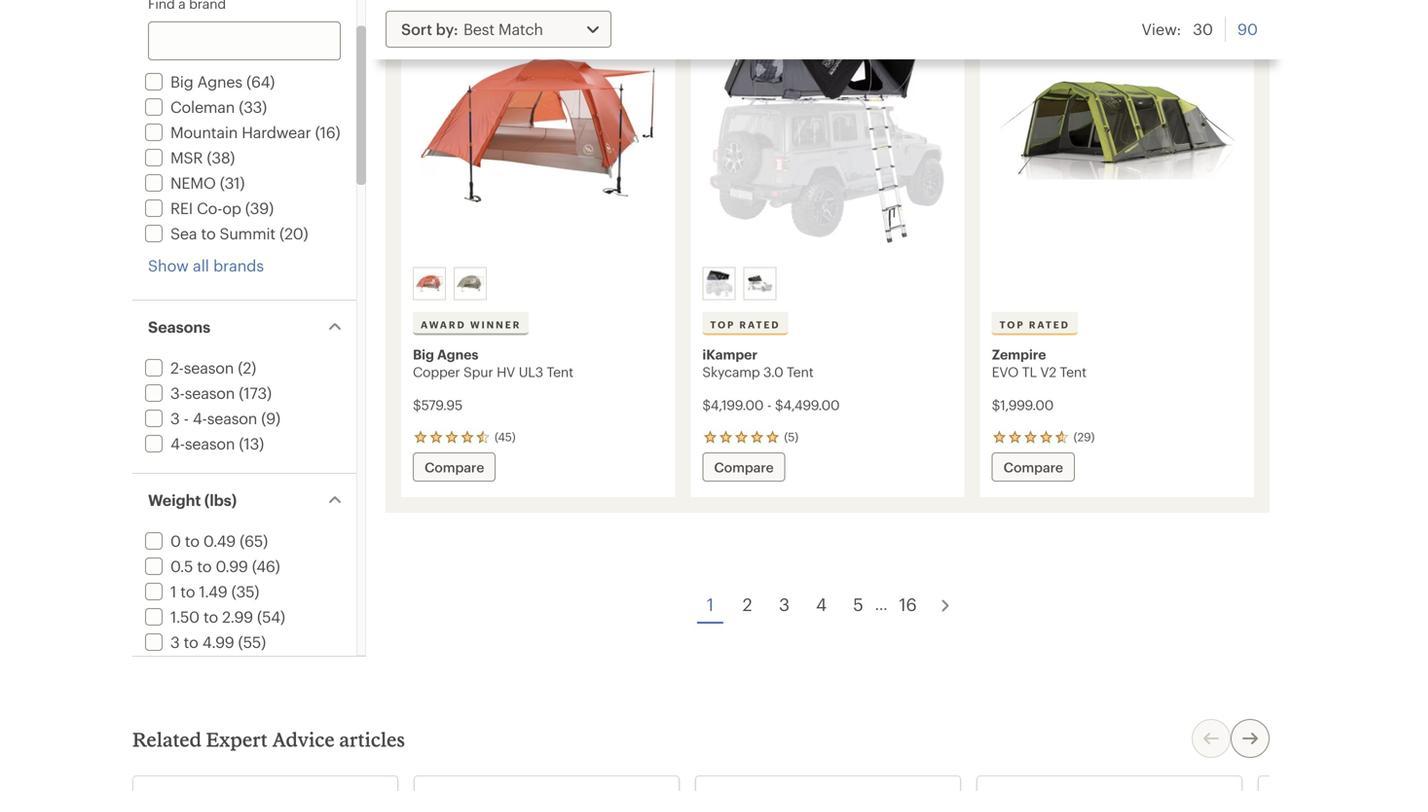 Task type: locate. For each thing, give the bounding box(es) containing it.
hv
[[497, 364, 515, 380]]

0 horizontal spatial compare
[[425, 460, 484, 475]]

0 horizontal spatial rated
[[740, 319, 781, 331]]

tent right 3.0
[[787, 364, 814, 380]]

ikamper skycamp 3.0 tent 0 image
[[703, 1, 953, 260]]

tent right ul3
[[547, 364, 574, 380]]

1 left 2
[[707, 595, 714, 615]]

1 compare button from the left
[[413, 453, 496, 482]]

1 down 0.5
[[170, 583, 177, 601]]

weight
[[148, 491, 201, 509]]

1 horizontal spatial agnes
[[437, 347, 479, 362]]

1 horizontal spatial 1
[[707, 595, 714, 615]]

2 horizontal spatial tent
[[1060, 364, 1087, 380]]

to
[[201, 225, 216, 243], [185, 532, 200, 550], [197, 558, 212, 576], [180, 583, 195, 601], [204, 608, 218, 626], [184, 634, 198, 652]]

season
[[184, 359, 234, 377], [185, 384, 235, 402], [207, 410, 257, 428], [185, 435, 235, 453]]

big agnes copper spur hv ul3 tent 0 image
[[413, 1, 664, 260]]

olive green image
[[457, 270, 484, 298]]

1 rated from the left
[[740, 319, 781, 331]]

0 vertical spatial big
[[170, 73, 193, 91]]

compare down $4,199.00
[[714, 460, 774, 475]]

big up coleman link
[[170, 73, 193, 91]]

1 horizontal spatial compare button
[[703, 453, 786, 482]]

- inside 2-season (2) 3-season (173) 3 - 4-season (9) 4-season (13)
[[184, 410, 189, 428]]

top up 'zempire'
[[1000, 319, 1025, 331]]

3 right 2 link
[[779, 595, 790, 615]]

sea to summit link
[[141, 225, 276, 243]]

1 horizontal spatial compare
[[714, 460, 774, 475]]

2 link
[[731, 587, 764, 622]]

2 top rated from the left
[[1000, 319, 1070, 331]]

1 horizontal spatial big
[[413, 347, 434, 362]]

1 vertical spatial big
[[413, 347, 434, 362]]

compare button down the (5)
[[703, 453, 786, 482]]

coleman link
[[141, 98, 235, 116]]

big agnes link
[[141, 73, 242, 91]]

5 link
[[842, 587, 875, 622]]

compare down "$1,999.00"
[[1004, 460, 1063, 475]]

1 horizontal spatial top
[[1000, 319, 1025, 331]]

1 inside '0 to 0.49 (65) 0.5 to 0.99 (46) 1 to 1.49 (35) 1.50 to 2.99 (54) 3 to 4.99 (55)'
[[170, 583, 177, 601]]

2 horizontal spatial compare button
[[992, 453, 1075, 482]]

0 vertical spatial 4-
[[193, 410, 207, 428]]

0 vertical spatial 3
[[170, 410, 180, 428]]

0 horizontal spatial top rated
[[710, 319, 781, 331]]

all
[[193, 257, 209, 275]]

1 tent from the left
[[547, 364, 574, 380]]

0 horizontal spatial group
[[409, 263, 666, 304]]

1 horizontal spatial rated
[[1029, 319, 1070, 331]]

top rated
[[710, 319, 781, 331], [1000, 319, 1070, 331]]

hardwear
[[242, 123, 311, 141]]

2 vertical spatial 3
[[170, 634, 180, 652]]

spur
[[464, 364, 493, 380]]

big
[[170, 73, 193, 91], [413, 347, 434, 362]]

1 horizontal spatial tent
[[787, 364, 814, 380]]

0 horizontal spatial agnes
[[197, 73, 242, 91]]

1 vertical spatial agnes
[[437, 347, 479, 362]]

(31)
[[220, 174, 245, 192]]

agnes up spur
[[437, 347, 479, 362]]

rated up zempire evo tl v2 tent
[[1029, 319, 1070, 331]]

big inside big agnes (64) coleman (33) mountain hardwear (16) msr (38) nemo (31) rei co-op (39) sea to summit (20)
[[170, 73, 193, 91]]

(35)
[[231, 583, 259, 601]]

2 group from the left
[[699, 263, 956, 304]]

compare button down (45)
[[413, 453, 496, 482]]

2 tent from the left
[[787, 364, 814, 380]]

msr link
[[141, 149, 203, 167]]

2 horizontal spatial compare
[[1004, 460, 1063, 475]]

1.50 to 2.99 link
[[141, 608, 253, 626]]

black image
[[705, 270, 733, 298]]

4- down 3 - 4-season link
[[170, 435, 185, 453]]

0 vertical spatial agnes
[[197, 73, 242, 91]]

brands
[[213, 257, 264, 275]]

0 horizontal spatial -
[[184, 410, 189, 428]]

- down 3-season link
[[184, 410, 189, 428]]

$4,199.00 - $4,499.00
[[703, 397, 840, 413]]

top up ikamper
[[710, 319, 736, 331]]

v2
[[1041, 364, 1057, 380]]

compare button down (29)
[[992, 453, 1075, 482]]

2 compare button from the left
[[703, 453, 786, 482]]

show
[[148, 257, 189, 275]]

group
[[409, 263, 666, 304], [699, 263, 956, 304]]

2 compare from the left
[[714, 460, 774, 475]]

msr
[[170, 149, 203, 167]]

4- up 4-season link
[[193, 410, 207, 428]]

1 horizontal spatial -
[[767, 397, 772, 413]]

compare button for $4,199.00 - $4,499.00
[[703, 453, 786, 482]]

1 compare from the left
[[425, 460, 484, 475]]

compare down $579.95
[[425, 460, 484, 475]]

0 horizontal spatial 1
[[170, 583, 177, 601]]

to down 1.50
[[184, 634, 198, 652]]

coleman
[[170, 98, 235, 116]]

tent
[[547, 364, 574, 380], [787, 364, 814, 380], [1060, 364, 1087, 380]]

big up copper
[[413, 347, 434, 362]]

3 tent from the left
[[1060, 364, 1087, 380]]

evo
[[992, 364, 1019, 380]]

agnes for coleman
[[197, 73, 242, 91]]

1 top from the left
[[710, 319, 736, 331]]

3 compare button from the left
[[992, 453, 1075, 482]]

compare
[[425, 460, 484, 475], [714, 460, 774, 475], [1004, 460, 1063, 475]]

show all brands
[[148, 257, 264, 275]]

season up 3 - 4-season link
[[185, 384, 235, 402]]

related
[[132, 729, 202, 751]]

top rated up ikamper
[[710, 319, 781, 331]]

- down 3.0
[[767, 397, 772, 413]]

tent right v2
[[1060, 364, 1087, 380]]

90
[[1238, 20, 1258, 38]]

mountain
[[170, 123, 238, 141]]

4.99
[[202, 634, 234, 652]]

0
[[170, 532, 181, 550]]

1.50
[[170, 608, 200, 626]]

0 horizontal spatial big
[[170, 73, 193, 91]]

agnes up coleman
[[197, 73, 242, 91]]

big agnes (64) coleman (33) mountain hardwear (16) msr (38) nemo (31) rei co-op (39) sea to summit (20)
[[170, 73, 340, 243]]

weight (lbs)
[[148, 491, 237, 509]]

to down 1.49
[[204, 608, 218, 626]]

1 horizontal spatial top rated
[[1000, 319, 1070, 331]]

(54)
[[257, 608, 285, 626]]

to right 0
[[185, 532, 200, 550]]

tl
[[1022, 364, 1037, 380]]

rated
[[740, 319, 781, 331], [1029, 319, 1070, 331]]

to inside big agnes (64) coleman (33) mountain hardwear (16) msr (38) nemo (31) rei co-op (39) sea to summit (20)
[[201, 225, 216, 243]]

4-
[[193, 410, 207, 428], [170, 435, 185, 453]]

1 vertical spatial 4-
[[170, 435, 185, 453]]

0 horizontal spatial tent
[[547, 364, 574, 380]]

3 inside '0 to 0.49 (65) 0.5 to 0.99 (46) 1 to 1.49 (35) 1.50 to 2.99 (54) 3 to 4.99 (55)'
[[170, 634, 180, 652]]

to right 0.5
[[197, 558, 212, 576]]

agnes inside big agnes (64) coleman (33) mountain hardwear (16) msr (38) nemo (31) rei co-op (39) sea to summit (20)
[[197, 73, 242, 91]]

1 group from the left
[[409, 263, 666, 304]]

top rated up 'zempire'
[[1000, 319, 1070, 331]]

rated up the ikamper skycamp 3.0 tent
[[740, 319, 781, 331]]

award winner
[[421, 319, 521, 331]]

1 horizontal spatial group
[[699, 263, 956, 304]]

0 to 0.49 (65) 0.5 to 0.99 (46) 1 to 1.49 (35) 1.50 to 2.99 (54) 3 to 4.99 (55)
[[170, 532, 285, 652]]

to right sea
[[201, 225, 216, 243]]

big inside big agnes copper spur hv ul3 tent
[[413, 347, 434, 362]]

3 down 3-
[[170, 410, 180, 428]]

1 to 1.49 link
[[141, 583, 227, 601]]

0 to 0.49 link
[[141, 532, 236, 550]]

rei
[[170, 199, 193, 217]]

(65)
[[240, 532, 268, 550]]

zempire evo tl v2 tent 0 image
[[992, 1, 1243, 260]]

ikamper
[[703, 347, 758, 362]]

show all brands button
[[148, 255, 264, 277]]

(9)
[[261, 410, 281, 428]]

(5)
[[784, 430, 799, 444]]

$579.95
[[413, 397, 463, 413]]

0 horizontal spatial compare button
[[413, 453, 496, 482]]

3 down 1.50
[[170, 634, 180, 652]]

3
[[170, 410, 180, 428], [779, 595, 790, 615], [170, 634, 180, 652]]

tent inside zempire evo tl v2 tent
[[1060, 364, 1087, 380]]

agnes
[[197, 73, 242, 91], [437, 347, 479, 362]]

90 link
[[1238, 17, 1258, 42]]

0 horizontal spatial top
[[710, 319, 736, 331]]

(38)
[[207, 149, 235, 167]]

3 - 4-season link
[[141, 410, 257, 428]]

zempire
[[992, 347, 1047, 362]]

agnes inside big agnes copper spur hv ul3 tent
[[437, 347, 479, 362]]

top
[[710, 319, 736, 331], [1000, 319, 1025, 331]]



Task type: describe. For each thing, give the bounding box(es) containing it.
(2)
[[238, 359, 256, 377]]

group for ikamper skycamp 3.0 tent
[[699, 263, 956, 304]]

0.5
[[170, 558, 193, 576]]

advice
[[272, 729, 335, 751]]

3 to 4.99 link
[[141, 634, 234, 652]]

(29)
[[1074, 430, 1095, 444]]

16 link
[[892, 587, 925, 622]]

rei co-op link
[[141, 199, 241, 217]]

ikamper skycamp 3.0 tent
[[703, 347, 814, 380]]

copper
[[413, 364, 460, 380]]

award
[[421, 319, 466, 331]]

winner
[[470, 319, 521, 331]]

1.49
[[199, 583, 227, 601]]

weight (lbs) button
[[132, 474, 356, 527]]

(13)
[[239, 435, 264, 453]]

(lbs)
[[204, 491, 237, 509]]

nemo link
[[141, 174, 216, 192]]

(33)
[[239, 98, 267, 116]]

1 horizontal spatial 4-
[[193, 410, 207, 428]]

0.5 to 0.99 link
[[141, 558, 248, 576]]

articles
[[339, 729, 405, 751]]

related expert advice articles
[[132, 729, 405, 751]]

big agnes copper spur hv ul3 tent
[[413, 347, 574, 380]]

nemo
[[170, 174, 216, 192]]

(16)
[[315, 123, 340, 141]]

2 rated from the left
[[1029, 319, 1070, 331]]

season up 3-season link
[[184, 359, 234, 377]]

$1,999.00
[[992, 397, 1054, 413]]

16
[[899, 595, 917, 615]]

compare button for $579.95
[[413, 453, 496, 482]]

(55)
[[238, 634, 266, 652]]

4
[[816, 595, 827, 615]]

2-
[[170, 359, 184, 377]]

(45)
[[495, 430, 516, 444]]

2 top from the left
[[1000, 319, 1025, 331]]

ul3
[[519, 364, 543, 380]]

tent inside big agnes copper spur hv ul3 tent
[[547, 364, 574, 380]]

3 inside 2-season (2) 3-season (173) 3 - 4-season (9) 4-season (13)
[[170, 410, 180, 428]]

season down 3 - 4-season link
[[185, 435, 235, 453]]

0.99
[[216, 558, 248, 576]]

skycamp
[[703, 364, 760, 380]]

co-
[[197, 199, 222, 217]]

4 link
[[805, 587, 838, 622]]

expert
[[206, 729, 268, 751]]

(46)
[[252, 558, 280, 576]]

big for big agnes (64) coleman (33) mountain hardwear (16) msr (38) nemo (31) rei co-op (39) sea to summit (20)
[[170, 73, 193, 91]]

big for big agnes copper spur hv ul3 tent
[[413, 347, 434, 362]]

(173)
[[239, 384, 272, 402]]

5
[[853, 595, 864, 615]]

mountain hardwear link
[[141, 123, 311, 141]]

1 vertical spatial 3
[[779, 595, 790, 615]]

$4,499.00
[[775, 397, 840, 413]]

1 link
[[694, 587, 727, 622]]

Find a brand text field
[[148, 21, 341, 60]]

orange image
[[416, 270, 443, 298]]

3 compare from the left
[[1004, 460, 1063, 475]]

zempire evo tl v2 tent
[[992, 347, 1087, 380]]

seasons
[[148, 318, 210, 336]]

season up (13)
[[207, 410, 257, 428]]

0.49
[[203, 532, 236, 550]]

3-
[[170, 384, 185, 402]]

sea
[[170, 225, 197, 243]]

4-season link
[[141, 435, 235, 453]]

3-season link
[[141, 384, 235, 402]]

...
[[875, 596, 888, 614]]

agnes for spur
[[437, 347, 479, 362]]

2
[[743, 595, 752, 615]]

scroll left image
[[1200, 728, 1223, 751]]

1 top rated from the left
[[710, 319, 781, 331]]

tent inside the ikamper skycamp 3.0 tent
[[787, 364, 814, 380]]

2-season link
[[141, 359, 234, 377]]

(39)
[[245, 199, 274, 217]]

view:
[[1142, 20, 1182, 38]]

scroll right image
[[1239, 728, 1262, 751]]

30
[[1193, 20, 1214, 38]]

to left 1.49
[[180, 583, 195, 601]]

2.99
[[222, 608, 253, 626]]

group for big agnes copper spur hv ul3 tent
[[409, 263, 666, 304]]

3 link
[[768, 587, 801, 622]]

compare for $579.95
[[425, 460, 484, 475]]

3.0
[[764, 364, 784, 380]]

op
[[222, 199, 241, 217]]

seasons button
[[132, 301, 356, 354]]

compare for $4,199.00 - $4,499.00
[[714, 460, 774, 475]]

rocky black image
[[746, 270, 774, 298]]

$4,199.00
[[703, 397, 764, 413]]

(64)
[[246, 73, 275, 91]]

0 horizontal spatial 4-
[[170, 435, 185, 453]]



Task type: vqa. For each thing, say whether or not it's contained in the screenshot.
Copper
yes



